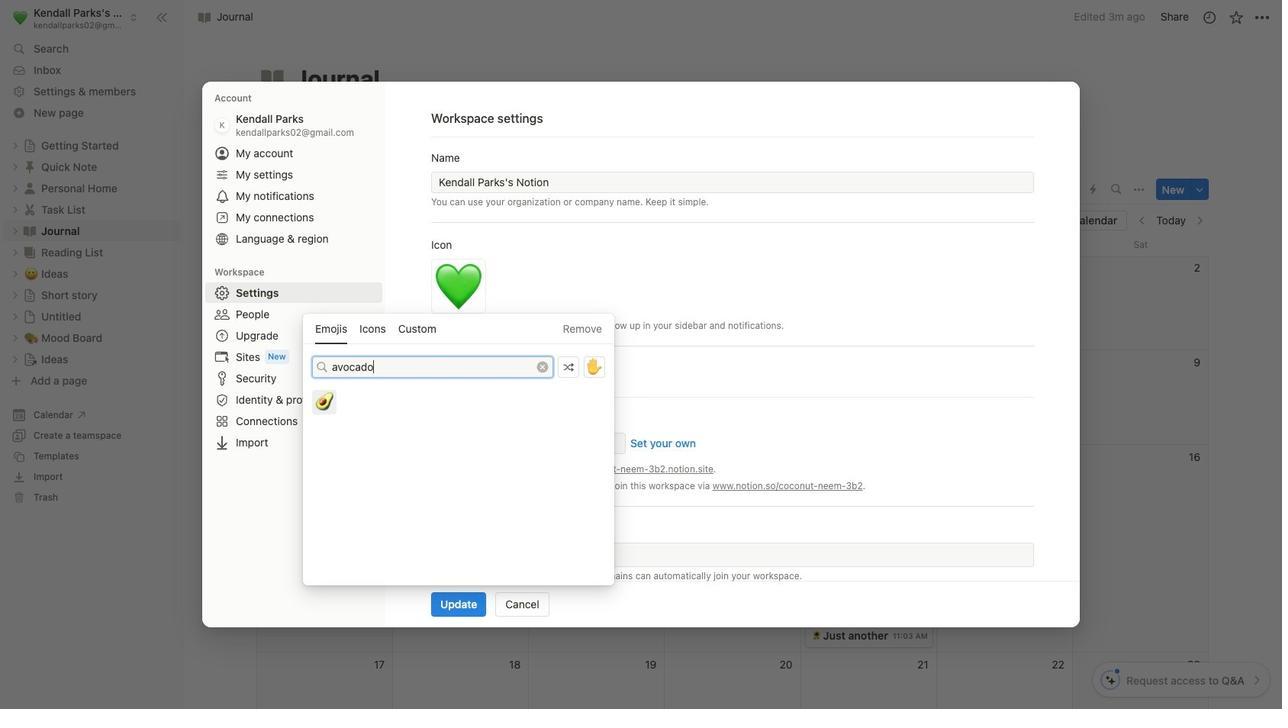 Task type: describe. For each thing, give the bounding box(es) containing it.
e.g. company name text field
[[439, 175, 1027, 190]]

📋 image
[[812, 474, 821, 486]]

previous month image
[[1138, 216, 1149, 226]]

close sidebar image
[[156, 11, 168, 23]]

updates image
[[1202, 10, 1217, 25]]



Task type: vqa. For each thing, say whether or not it's contained in the screenshot.
Previous Month image
yes



Task type: locate. For each thing, give the bounding box(es) containing it.
💚 image
[[13, 8, 28, 27], [434, 256, 483, 320]]

1 horizontal spatial 💚 image
[[434, 256, 483, 320]]

0 horizontal spatial 💚 image
[[13, 8, 28, 27]]

favorite image
[[1229, 10, 1244, 25]]

🥥 image
[[812, 500, 821, 512]]

🥑 image
[[315, 393, 334, 412]]

Your domain text field
[[436, 436, 622, 451]]

Type an email domain… text field
[[438, 548, 1023, 562]]

next month image
[[1195, 216, 1206, 226]]

✨ image
[[812, 578, 821, 590]]

change page icon image
[[259, 65, 286, 92]]

tab list
[[257, 174, 1016, 205]]

🌻 image
[[812, 630, 821, 642]]

create and view automations image
[[1090, 184, 1097, 195]]

Filter… text field
[[332, 360, 534, 375]]

1 vertical spatial 💚 image
[[434, 256, 483, 320]]

0 vertical spatial 💚 image
[[13, 8, 28, 27]]



